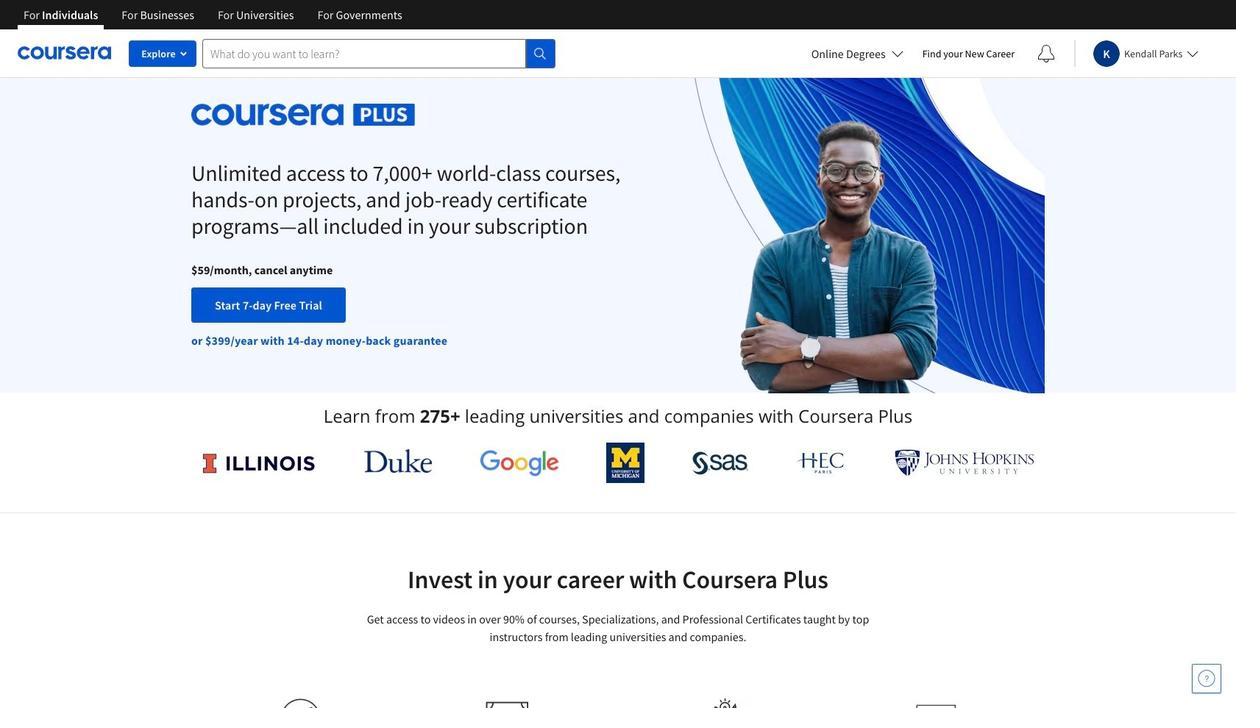 Task type: describe. For each thing, give the bounding box(es) containing it.
help center image
[[1199, 671, 1216, 688]]

university of michigan image
[[607, 443, 645, 484]]

learn anything image
[[280, 699, 321, 709]]

google image
[[480, 450, 559, 477]]

flexible learning image
[[699, 699, 750, 709]]

unlimited certificates image
[[917, 705, 956, 709]]

What do you want to learn? text field
[[202, 39, 526, 68]]

coursera image
[[18, 41, 111, 65]]



Task type: locate. For each thing, give the bounding box(es) containing it.
hec paris image
[[796, 448, 848, 479]]

university of illinois at urbana-champaign image
[[202, 452, 317, 475]]

banner navigation
[[12, 0, 414, 29]]

None search field
[[202, 39, 556, 68]]

coursera plus image
[[191, 104, 415, 126]]

johns hopkins university image
[[895, 450, 1035, 477]]

save money image
[[486, 702, 539, 709]]

sas image
[[693, 452, 749, 475]]

duke university image
[[364, 450, 432, 473]]



Task type: vqa. For each thing, say whether or not it's contained in the screenshot.
Help Center image
yes



